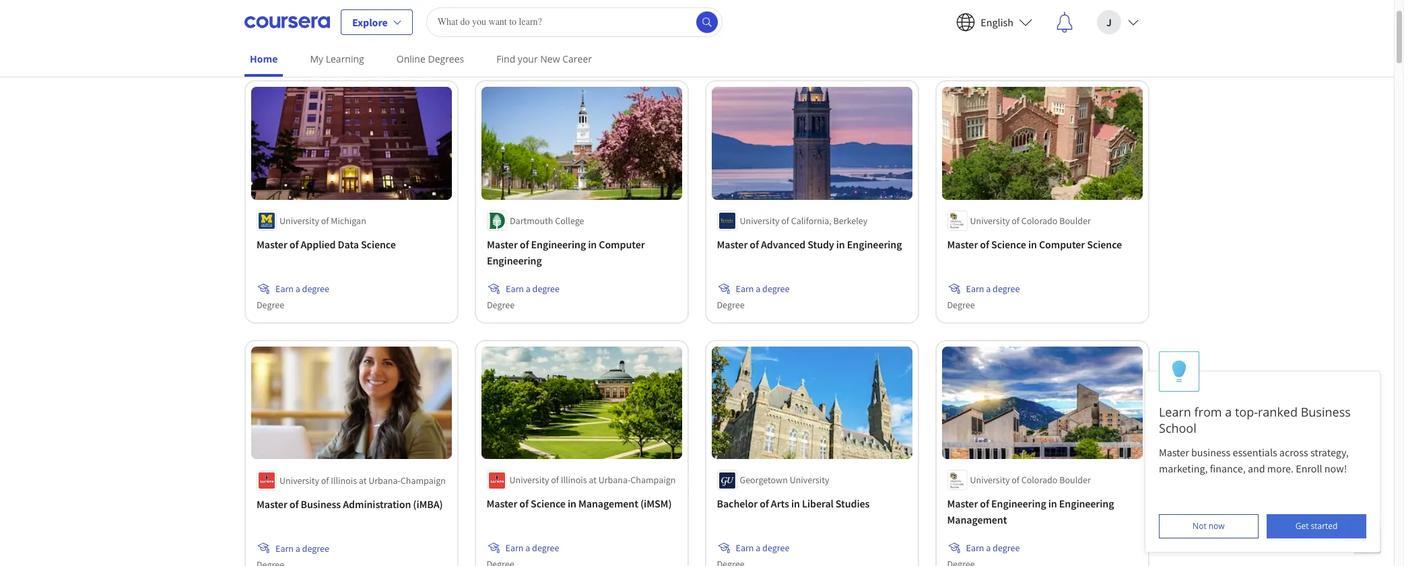 Task type: vqa. For each thing, say whether or not it's contained in the screenshot.
"at"
yes



Task type: describe. For each thing, give the bounding box(es) containing it.
computer for engineering
[[599, 237, 645, 251]]

help center image
[[1359, 531, 1375, 548]]

university of michigan
[[280, 215, 366, 227]]

j
[[1107, 15, 1112, 29]]

business inside earn your degree collection element
[[301, 497, 341, 511]]

(imsm)
[[641, 497, 672, 511]]

boulder for computer
[[1060, 215, 1091, 227]]

colorado for science
[[1022, 215, 1058, 227]]

learning
[[326, 53, 364, 65]]

explore
[[352, 15, 388, 29]]

strategy,
[[1311, 446, 1349, 459]]

business inside learn from a top-ranked business school
[[1301, 404, 1351, 420]]

from
[[1194, 404, 1222, 420]]

university of illinois at urbana-champaign for in
[[510, 474, 676, 486]]

illinois for administration
[[331, 474, 357, 486]]

master inside master business essentials across strategy, marketing, finance, and more. enroll now!
[[1159, 446, 1189, 459]]

bachelor of arts in liberal studies
[[717, 497, 870, 511]]

line chart image
[[952, 71, 968, 87]]

university for master of science in management (imsm)
[[510, 474, 550, 486]]

study
[[808, 237, 835, 251]]

master of business administration (imba)
[[257, 497, 443, 511]]

earn for master of engineering in computer engineering
[[506, 283, 524, 295]]

earn a degree for master of engineering in computer engineering
[[506, 283, 560, 295]]

earn a degree for master of advanced study in engineering
[[736, 283, 790, 295]]

started
[[1311, 521, 1338, 532]]

across
[[1280, 446, 1308, 459]]

georgetown university
[[740, 474, 830, 486]]

in for master of engineering in engineering management
[[1049, 497, 1058, 511]]

master of engineering in computer engineering link
[[487, 236, 677, 268]]

master for master of engineering in engineering management
[[948, 497, 978, 511]]

bachelor of arts in liberal studies link
[[717, 496, 907, 512]]

earn for master of applied data science
[[275, 283, 294, 295]]

a for master of advanced study in engineering
[[756, 283, 761, 295]]

master of engineering in engineering management link
[[948, 496, 1138, 528]]

master of engineering in computer engineering
[[487, 237, 645, 267]]

master of business administration (imba) link
[[257, 496, 447, 512]]

enroll
[[1296, 462, 1323, 476]]

explore button
[[341, 9, 413, 35]]

degree for master of advanced study in engineering
[[763, 283, 790, 295]]

your
[[284, 48, 319, 72]]

and
[[1248, 462, 1265, 476]]

not
[[1193, 521, 1207, 532]]

business
[[1191, 446, 1231, 459]]

earn a degree for bachelor of arts in liberal studies
[[736, 542, 790, 554]]

learn from a top-ranked business school
[[1159, 404, 1351, 436]]

a for master of science in computer science
[[987, 283, 991, 295]]

master of advanced study in engineering link
[[717, 236, 907, 252]]

earn a degree for master of applied data science
[[275, 283, 329, 295]]

university of colorado boulder for engineering
[[971, 474, 1091, 486]]

earn for master of science in computer science
[[967, 283, 985, 295]]

master for master of science in computer science
[[948, 237, 978, 251]]

english button
[[946, 0, 1043, 43]]

essentials
[[1233, 446, 1277, 459]]

home link
[[244, 44, 283, 77]]

online
[[397, 53, 426, 65]]

master of science in computer science
[[948, 237, 1122, 251]]

a for master of engineering in computer engineering
[[526, 283, 531, 295]]

degree for master of business administration (imba)
[[302, 542, 329, 554]]

berkeley
[[834, 215, 868, 227]]

my learning link
[[305, 44, 370, 74]]

english
[[981, 15, 1014, 29]]

master of advanced study in engineering
[[717, 237, 902, 251]]

master for master of applied data science
[[257, 237, 287, 251]]

degree for master of applied data science
[[302, 283, 329, 295]]

What do you want to learn? text field
[[426, 7, 722, 37]]

earn for master of business administration (imba)
[[275, 542, 294, 554]]

my
[[310, 53, 323, 65]]

administration
[[343, 497, 411, 511]]

bachelor
[[717, 497, 758, 511]]

your
[[518, 53, 538, 65]]

school
[[1159, 420, 1197, 436]]

university up bachelor of arts in liberal studies link
[[790, 474, 830, 486]]

in for master of science in management (imsm)
[[568, 497, 577, 511]]

university for master of business administration (imba)
[[280, 474, 319, 486]]

degree for master of engineering in computer engineering
[[487, 299, 515, 311]]

degrees
[[428, 53, 464, 65]]

dartmouth college
[[510, 215, 584, 227]]

online degrees
[[397, 53, 464, 65]]

find
[[497, 53, 515, 65]]

urbana- for (imba)
[[369, 474, 401, 486]]

master for master of advanced study in engineering
[[717, 237, 748, 251]]

california,
[[792, 215, 832, 227]]

not now
[[1193, 521, 1225, 532]]

in for bachelor of arts in liberal studies
[[792, 497, 800, 511]]

find your new career link
[[491, 44, 597, 74]]

urbana- for management
[[599, 474, 631, 486]]

in for master of science in computer science
[[1029, 237, 1037, 251]]

university of california, berkeley
[[740, 215, 868, 227]]

ranked
[[1258, 404, 1298, 420]]

master business essentials across strategy, marketing, finance, and more. enroll now!
[[1159, 446, 1351, 476]]

master of science in management (imsm)
[[487, 497, 672, 511]]

computer for science
[[1040, 237, 1086, 251]]

earn for bachelor of arts in liberal studies
[[736, 542, 754, 554]]

michigan
[[331, 215, 366, 227]]

earn your degree collection element
[[236, 26, 1158, 566]]

earn for master of advanced study in engineering
[[736, 283, 754, 295]]

at for administration
[[359, 474, 367, 486]]

repeat image
[[952, 95, 968, 111]]

(imba)
[[413, 497, 443, 511]]



Task type: locate. For each thing, give the bounding box(es) containing it.
urbana- up master of science in management (imsm) link
[[599, 474, 631, 486]]

a
[[295, 283, 300, 295], [526, 283, 531, 295], [756, 283, 761, 295], [987, 283, 991, 295], [1225, 404, 1232, 420], [295, 542, 300, 554], [526, 542, 531, 554], [756, 542, 761, 554], [987, 542, 991, 554]]

colorado up the "master of science in computer science" link
[[1022, 215, 1058, 227]]

earn a degree down master of science in management (imsm)
[[506, 542, 560, 554]]

master of science in management (imsm) link
[[487, 496, 677, 512]]

0 horizontal spatial computer
[[599, 237, 645, 251]]

0 vertical spatial university of colorado boulder
[[971, 215, 1091, 227]]

degree
[[323, 48, 378, 72], [257, 299, 284, 311], [487, 299, 515, 311], [717, 299, 745, 311], [948, 299, 975, 311]]

2 illinois from the left
[[561, 474, 587, 486]]

a for master of science in management (imsm)
[[526, 542, 531, 554]]

degree down arts
[[763, 542, 790, 554]]

of
[[321, 215, 329, 227], [782, 215, 790, 227], [1012, 215, 1020, 227], [290, 237, 299, 251], [520, 237, 529, 251], [750, 237, 759, 251], [981, 237, 990, 251], [321, 474, 329, 486], [551, 474, 559, 486], [1012, 474, 1020, 486], [290, 497, 299, 511], [520, 497, 529, 511], [760, 497, 769, 511], [981, 497, 990, 511]]

georgetown
[[740, 474, 788, 486]]

boulder up the "master of science in computer science" link
[[1060, 215, 1091, 227]]

earn a degree for master of engineering in engineering management
[[967, 542, 1020, 554]]

illinois
[[331, 474, 357, 486], [561, 474, 587, 486]]

master for master of science in management (imsm)
[[487, 497, 518, 511]]

1 boulder from the top
[[1060, 215, 1091, 227]]

master of applied data science link
[[257, 236, 447, 252]]

1 horizontal spatial computer
[[1040, 237, 1086, 251]]

top-
[[1235, 404, 1258, 420]]

master
[[257, 237, 287, 251], [487, 237, 518, 251], [717, 237, 748, 251], [948, 237, 978, 251], [1159, 446, 1189, 459], [257, 497, 287, 511], [487, 497, 518, 511], [948, 497, 978, 511]]

a for bachelor of arts in liberal studies
[[756, 542, 761, 554]]

degree
[[302, 283, 329, 295], [532, 283, 560, 295], [763, 283, 790, 295], [993, 283, 1020, 295], [302, 542, 329, 554], [532, 542, 560, 554], [763, 542, 790, 554], [993, 542, 1020, 554]]

master inside master of engineering in computer engineering
[[487, 237, 518, 251]]

home
[[250, 53, 278, 65]]

colorado for engineering
[[1022, 474, 1058, 486]]

degree for master of science in management (imsm)
[[532, 542, 560, 554]]

1 horizontal spatial illinois
[[561, 474, 587, 486]]

university of illinois at urbana-champaign up master of science in management (imsm) link
[[510, 474, 676, 486]]

a inside learn from a top-ranked business school
[[1225, 404, 1232, 420]]

finance,
[[1210, 462, 1246, 476]]

champaign up (imsm)
[[631, 474, 676, 486]]

science
[[361, 237, 396, 251], [992, 237, 1027, 251], [1088, 237, 1122, 251], [531, 497, 566, 511]]

new
[[540, 53, 560, 65]]

of inside master of engineering in engineering management
[[981, 497, 990, 511]]

now
[[1209, 521, 1225, 532]]

degree down master of science in computer science
[[993, 283, 1020, 295]]

lightbulb tip image
[[1172, 360, 1186, 383]]

2 university of colorado boulder from the top
[[971, 474, 1091, 486]]

earn a degree down master of business administration (imba)
[[275, 542, 329, 554]]

university up master of science in computer science
[[971, 215, 1010, 227]]

not now button
[[1159, 515, 1259, 539]]

online degrees link
[[391, 44, 470, 74]]

university up master of science in management (imsm)
[[510, 474, 550, 486]]

1 horizontal spatial at
[[589, 474, 597, 486]]

university of illinois at urbana-champaign up master of business administration (imba) link
[[280, 474, 446, 486]]

degree down applied
[[302, 283, 329, 295]]

find your new career
[[497, 53, 592, 65]]

management
[[579, 497, 639, 511], [948, 513, 1008, 527]]

illinois for in
[[561, 474, 587, 486]]

university for master of advanced study in engineering
[[740, 215, 780, 227]]

1 university of illinois at urbana-champaign from the left
[[280, 474, 446, 486]]

college
[[555, 215, 584, 227]]

earn your degree
[[244, 48, 378, 72]]

at up master of business administration (imba) link
[[359, 474, 367, 486]]

1 vertical spatial boulder
[[1060, 474, 1091, 486]]

university of illinois at urbana-champaign for administration
[[280, 474, 446, 486]]

2 colorado from the top
[[1022, 474, 1058, 486]]

a for master of business administration (imba)
[[295, 542, 300, 554]]

1 at from the left
[[359, 474, 367, 486]]

degree down master of science in management (imsm)
[[532, 542, 560, 554]]

master of applied data science
[[257, 237, 396, 251]]

1 colorado from the top
[[1022, 215, 1058, 227]]

computer
[[599, 237, 645, 251], [1040, 237, 1086, 251]]

science inside master of applied data science link
[[361, 237, 396, 251]]

2 boulder from the top
[[1060, 474, 1091, 486]]

urbana- up administration at the bottom left
[[369, 474, 401, 486]]

degree for master of advanced study in engineering
[[717, 299, 745, 311]]

champaign up (imba)
[[401, 474, 446, 486]]

advanced
[[761, 237, 806, 251]]

0 horizontal spatial management
[[579, 497, 639, 511]]

1 university of colorado boulder from the top
[[971, 215, 1091, 227]]

university up applied
[[280, 215, 319, 227]]

university up master of engineering in engineering management
[[971, 474, 1010, 486]]

1 vertical spatial management
[[948, 513, 1008, 527]]

university for master of science in computer science
[[971, 215, 1010, 227]]

1 computer from the left
[[599, 237, 645, 251]]

0 horizontal spatial champaign
[[401, 474, 446, 486]]

colorado up master of engineering in engineering management 'link'
[[1022, 474, 1058, 486]]

boulder
[[1060, 215, 1091, 227], [1060, 474, 1091, 486]]

master of science in computer science link
[[948, 236, 1138, 252]]

1 champaign from the left
[[401, 474, 446, 486]]

degree down master of engineering in computer engineering
[[532, 283, 560, 295]]

1 horizontal spatial management
[[948, 513, 1008, 527]]

computer inside master of engineering in computer engineering
[[599, 237, 645, 251]]

1 horizontal spatial urbana-
[[599, 474, 631, 486]]

0 vertical spatial management
[[579, 497, 639, 511]]

degree down master of business administration (imba)
[[302, 542, 329, 554]]

illinois up master of business administration (imba)
[[331, 474, 357, 486]]

boulder for engineering
[[1060, 474, 1091, 486]]

a for master of engineering in engineering management
[[987, 542, 991, 554]]

earn a degree down applied
[[275, 283, 329, 295]]

degree down advanced
[[763, 283, 790, 295]]

0 horizontal spatial illinois
[[331, 474, 357, 486]]

marketing,
[[1159, 462, 1208, 476]]

business up strategy,
[[1301, 404, 1351, 420]]

urbana-
[[369, 474, 401, 486], [599, 474, 631, 486]]

get
[[1296, 521, 1309, 532]]

master of engineering in engineering management
[[948, 497, 1115, 527]]

master inside master of engineering in engineering management
[[948, 497, 978, 511]]

university of illinois at urbana-champaign
[[280, 474, 446, 486], [510, 474, 676, 486]]

1 illinois from the left
[[331, 474, 357, 486]]

studies
[[836, 497, 870, 511]]

1 vertical spatial university of colorado boulder
[[971, 474, 1091, 486]]

degree down master of engineering in engineering management
[[993, 542, 1020, 554]]

data
[[338, 237, 359, 251]]

dartmouth
[[510, 215, 553, 227]]

university
[[280, 215, 319, 227], [740, 215, 780, 227], [971, 215, 1010, 227], [280, 474, 319, 486], [510, 474, 550, 486], [790, 474, 830, 486], [971, 474, 1010, 486]]

more.
[[1267, 462, 1294, 476]]

a for master of applied data science
[[295, 283, 300, 295]]

business
[[1301, 404, 1351, 420], [301, 497, 341, 511]]

arts
[[771, 497, 790, 511]]

applied
[[301, 237, 336, 251]]

university for master of applied data science
[[280, 215, 319, 227]]

university of colorado boulder up master of engineering in engineering management
[[971, 474, 1091, 486]]

smile image
[[952, 119, 968, 135]]

earn a degree down arts
[[736, 542, 790, 554]]

champaign for management
[[631, 474, 676, 486]]

of inside master of engineering in computer engineering
[[520, 237, 529, 251]]

2 at from the left
[[589, 474, 597, 486]]

0 vertical spatial business
[[1301, 404, 1351, 420]]

now!
[[1325, 462, 1347, 476]]

boulder up master of engineering in engineering management 'link'
[[1060, 474, 1091, 486]]

university up master of business administration (imba)
[[280, 474, 319, 486]]

2 urbana- from the left
[[599, 474, 631, 486]]

earn a degree for master of business administration (imba)
[[275, 542, 329, 554]]

1 horizontal spatial business
[[1301, 404, 1351, 420]]

learn
[[1159, 404, 1191, 420]]

in inside master of engineering in computer engineering
[[588, 237, 597, 251]]

earn for master of science in management (imsm)
[[506, 542, 524, 554]]

university up advanced
[[740, 215, 780, 227]]

earn a degree down master of engineering in computer engineering
[[506, 283, 560, 295]]

0 horizontal spatial at
[[359, 474, 367, 486]]

degree for master of applied data science
[[257, 299, 284, 311]]

alice element
[[1145, 352, 1381, 553]]

engineering inside master of advanced study in engineering link
[[847, 237, 902, 251]]

1 urbana- from the left
[[369, 474, 401, 486]]

university of colorado boulder
[[971, 215, 1091, 227], [971, 474, 1091, 486]]

colorado
[[1022, 215, 1058, 227], [1022, 474, 1058, 486]]

degree for master of engineering in engineering management
[[993, 542, 1020, 554]]

earn a degree
[[275, 283, 329, 295], [506, 283, 560, 295], [736, 283, 790, 295], [967, 283, 1020, 295], [275, 542, 329, 554], [506, 542, 560, 554], [736, 542, 790, 554], [967, 542, 1020, 554]]

2 university of illinois at urbana-champaign from the left
[[510, 474, 676, 486]]

1 horizontal spatial university of illinois at urbana-champaign
[[510, 474, 676, 486]]

illinois up master of science in management (imsm)
[[561, 474, 587, 486]]

earn for master of engineering in engineering management
[[967, 542, 985, 554]]

earn a degree for master of science in computer science
[[967, 283, 1020, 295]]

earn
[[244, 48, 281, 72], [275, 283, 294, 295], [506, 283, 524, 295], [736, 283, 754, 295], [967, 283, 985, 295], [275, 542, 294, 554], [506, 542, 524, 554], [736, 542, 754, 554], [967, 542, 985, 554]]

1 horizontal spatial champaign
[[631, 474, 676, 486]]

master for master of engineering in computer engineering
[[487, 237, 518, 251]]

1 vertical spatial business
[[301, 497, 341, 511]]

master for master of business administration (imba)
[[257, 497, 287, 511]]

degree for bachelor of arts in liberal studies
[[763, 542, 790, 554]]

business left administration at the bottom left
[[301, 497, 341, 511]]

at for in
[[589, 474, 597, 486]]

None search field
[[426, 7, 722, 37]]

2 computer from the left
[[1040, 237, 1086, 251]]

get started link
[[1267, 515, 1367, 539]]

champaign
[[401, 474, 446, 486], [631, 474, 676, 486]]

in
[[588, 237, 597, 251], [837, 237, 845, 251], [1029, 237, 1037, 251], [568, 497, 577, 511], [792, 497, 800, 511], [1049, 497, 1058, 511]]

earn a degree down advanced
[[736, 283, 790, 295]]

0 horizontal spatial business
[[301, 497, 341, 511]]

liberal
[[802, 497, 834, 511]]

management inside master of engineering in engineering management
[[948, 513, 1008, 527]]

degree for master of science in computer science
[[993, 283, 1020, 295]]

university of colorado boulder up master of science in computer science
[[971, 215, 1091, 227]]

champaign for (imba)
[[401, 474, 446, 486]]

engineering
[[531, 237, 586, 251], [847, 237, 902, 251], [487, 254, 542, 267], [992, 497, 1047, 511], [1060, 497, 1115, 511]]

0 horizontal spatial university of illinois at urbana-champaign
[[280, 474, 446, 486]]

science inside master of science in management (imsm) link
[[531, 497, 566, 511]]

0 vertical spatial boulder
[[1060, 215, 1091, 227]]

university for master of engineering in engineering management
[[971, 474, 1010, 486]]

degree for master of science in computer science
[[948, 299, 975, 311]]

2 champaign from the left
[[631, 474, 676, 486]]

earn a degree down master of science in computer science
[[967, 283, 1020, 295]]

coursera image
[[244, 11, 330, 33]]

1 vertical spatial colorado
[[1022, 474, 1058, 486]]

earn a degree down master of engineering in engineering management
[[967, 542, 1020, 554]]

degree for master of engineering in computer engineering
[[532, 283, 560, 295]]

0 horizontal spatial urbana-
[[369, 474, 401, 486]]

get started
[[1296, 521, 1338, 532]]

earn a degree for master of science in management (imsm)
[[506, 542, 560, 554]]

at up master of science in management (imsm) link
[[589, 474, 597, 486]]

j button
[[1086, 0, 1150, 43]]

in for master of engineering in computer engineering
[[588, 237, 597, 251]]

university of colorado boulder for science
[[971, 215, 1091, 227]]

my learning
[[310, 53, 364, 65]]

0 vertical spatial colorado
[[1022, 215, 1058, 227]]

in inside master of engineering in engineering management
[[1049, 497, 1058, 511]]

career
[[563, 53, 592, 65]]



